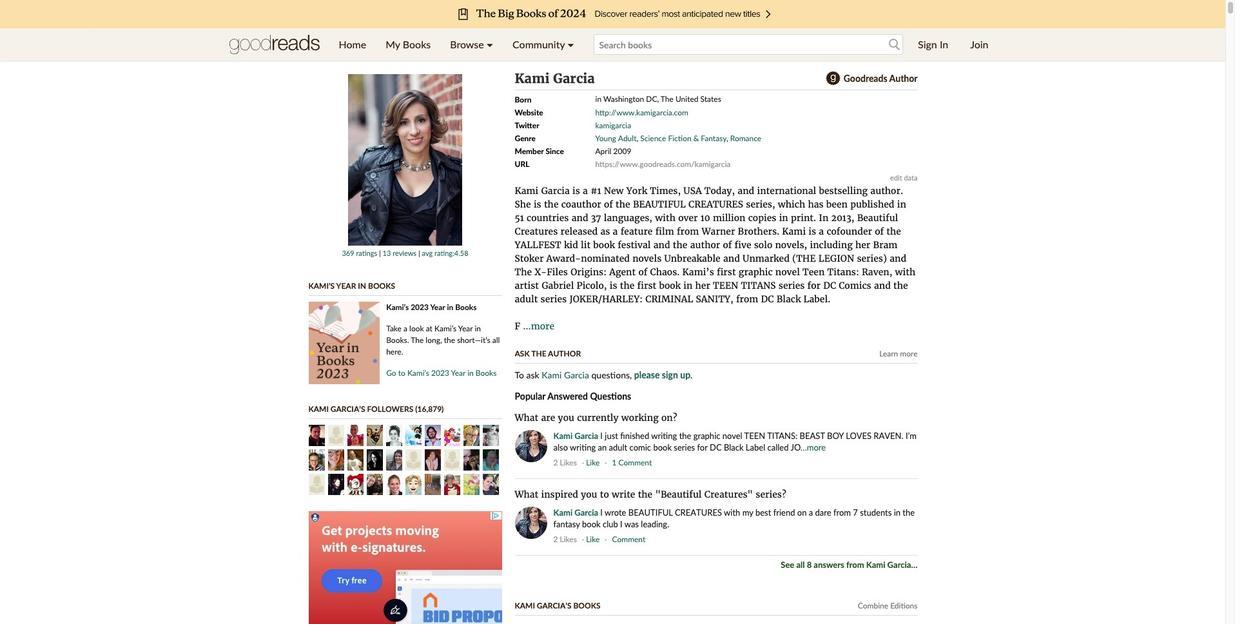 Task type: locate. For each thing, give the bounding box(es) containing it.
black left label.
[[777, 293, 801, 305]]

creatures inside i wrote beautiful creatures with my best friend on a dare from 7 students in the fantasy book club i was leading.
[[675, 507, 722, 518]]

kamigarcia genre
[[515, 121, 631, 143]]

0 vertical spatial ·
[[582, 458, 584, 468]]

to left write
[[600, 489, 609, 500]]

book left club
[[582, 519, 601, 529]]

0 horizontal spatial you
[[558, 412, 575, 424]]

and down film
[[654, 239, 670, 251]]

beautiful down times,
[[633, 199, 686, 210]]

editions
[[891, 601, 918, 611]]

is right "she"
[[534, 199, 541, 210]]

https://www.goodreads.com/kamigarcia
[[596, 159, 731, 169]]

finished
[[621, 431, 649, 441]]

in up short—it's
[[475, 324, 481, 333]]

▾ inside popup button
[[568, 38, 574, 50]]

member photo image
[[309, 425, 325, 446], [328, 425, 344, 446], [347, 425, 363, 446], [367, 425, 383, 446], [386, 425, 402, 446], [405, 425, 421, 446], [425, 425, 441, 446], [444, 425, 460, 446], [463, 425, 479, 446], [483, 425, 499, 446], [309, 449, 325, 471], [328, 449, 344, 471], [347, 449, 363, 471], [367, 449, 383, 471], [386, 449, 402, 471], [405, 449, 421, 471], [425, 449, 441, 471], [444, 449, 460, 471], [463, 449, 479, 471], [483, 449, 499, 471], [309, 474, 325, 495], [328, 474, 344, 495], [347, 474, 363, 495], [367, 474, 383, 495], [386, 474, 402, 495], [405, 474, 421, 495], [425, 474, 441, 495], [444, 474, 460, 495], [463, 474, 479, 495], [483, 474, 499, 495]]

2 likes · like down fantasy
[[554, 535, 600, 544]]

2023
[[411, 302, 429, 312], [431, 368, 449, 378]]

all left 8
[[797, 560, 805, 570]]

browse ▾ button
[[441, 28, 503, 61]]

a right on
[[809, 507, 813, 518]]

you right are
[[558, 412, 575, 424]]

join
[[971, 38, 989, 50]]

0 vertical spatial creatures
[[689, 199, 744, 210]]

in up http://www.kamigarcia.com twitter
[[596, 94, 602, 104]]

writing
[[651, 431, 677, 441], [570, 442, 596, 453]]

what left are
[[515, 412, 539, 424]]

2 vertical spatial kami garcia
[[554, 507, 599, 518]]

adult down artist
[[515, 293, 538, 305]]

been
[[827, 199, 848, 210]]

1 horizontal spatial novel
[[776, 266, 800, 278]]

from inside i wrote beautiful creatures with my best friend on a dare from 7 students in the fantasy book club i was leading.
[[834, 507, 851, 518]]

1 vertical spatial 2
[[554, 535, 558, 544]]

the up countries
[[544, 199, 559, 210]]

including
[[810, 239, 853, 251]]

creatures inside the kami garcia is a #1 new york times, usa today, and international bestselling author. she is the coauthor of the beautiful creatures series, which has been published in 51 countries and 37 languages, with over 10 million copies in print. in 2013, beautiful creatures released as a feature film from warner brothers. kami is a cofounder of the yallfest kid lit book festival and the author of five solo novels, including her bram stoker award-nominated novels unbreakable and unmarked (the legion series) and the x-files origins: agent of chaos. kami's first graphic novel teen titans: raven, with artist gabriel picolo, is the first book in her teen titans series for dc comics and the adult series joker/harley: criminal sanity, from dc black label.
[[689, 199, 744, 210]]

book right comic
[[653, 442, 672, 453]]

2 for inspired
[[554, 535, 558, 544]]

black inside i just finished writing the graphic novel teen titans: beast boy loves raven. i'm also writing an adult comic book series for dc black label called jo
[[724, 442, 744, 453]]

festival
[[618, 239, 651, 251]]

,
[[637, 133, 639, 143], [727, 133, 728, 143]]

novel down (the
[[776, 266, 800, 278]]

the down the look
[[411, 335, 424, 345]]

in down "author."
[[897, 199, 907, 210]]

0 vertical spatial novel
[[776, 266, 800, 278]]

2 2 from the top
[[554, 535, 558, 544]]

long,
[[426, 335, 442, 345]]

1 vertical spatial garcia's
[[537, 601, 572, 611]]

sign
[[918, 38, 938, 50]]

▾ inside dropdown button
[[487, 38, 493, 50]]

in down 369 ratings link at top left
[[358, 281, 366, 291]]

the up unbreakable
[[673, 239, 688, 251]]

1 , from the left
[[637, 133, 639, 143]]

2 horizontal spatial dc
[[824, 280, 836, 291]]

1 2 likes · like from the top
[[554, 458, 600, 468]]

more
[[900, 349, 918, 359]]

criminal
[[646, 293, 693, 305]]

times,
[[650, 185, 681, 197]]

teen inside the kami garcia is a #1 new york times, usa today, and international bestselling author. she is the coauthor of the beautiful creatures series, which has been published in 51 countries and 37 languages, with over 10 million copies in print. in 2013, beautiful creatures released as a feature film from warner brothers. kami is a cofounder of the yallfest kid lit book festival and the author of five solo novels, including her bram stoker award-nominated novels unbreakable and unmarked (the legion series) and the x-files origins: agent of chaos. kami's first graphic novel teen titans: raven, with artist gabriel picolo, is the first book in her teen titans series for dc comics and the adult series joker/harley: criminal sanity, from dc black label.
[[713, 280, 739, 291]]

goodreads author
[[844, 73, 918, 84]]

the inside i just finished writing the graphic novel teen titans: beast boy loves raven. i'm also writing an adult comic book series for dc black label called jo
[[679, 431, 692, 441]]

solo
[[754, 239, 773, 251]]

for up "beautiful
[[697, 442, 708, 453]]

garcia
[[553, 70, 595, 86], [541, 185, 570, 197], [564, 370, 589, 380], [575, 431, 599, 441], [575, 507, 599, 518]]

to ask kami garcia questions, please sign up .
[[515, 370, 693, 380]]

first up 'sanity,'
[[717, 266, 736, 278]]

first down the chaos.
[[637, 280, 657, 291]]

writing left an in the left bottom of the page
[[570, 442, 596, 453]]

origins:
[[571, 266, 607, 278]]

1 2 likes link from the top
[[554, 458, 580, 468]]

i inside i just finished writing the graphic novel teen titans: beast boy loves raven. i'm also writing an adult comic book series for dc black label called jo
[[601, 431, 603, 441]]

1 horizontal spatial the
[[515, 266, 532, 278]]

dc up label.
[[824, 280, 836, 291]]

like link down club
[[586, 535, 603, 544]]

0 vertical spatial the
[[661, 94, 674, 104]]

the up languages,
[[616, 199, 630, 210]]

kamigarcia
[[596, 121, 631, 130]]

2 2 likes link from the top
[[554, 535, 580, 544]]

community ▾ button
[[503, 28, 584, 61]]

books down 13
[[368, 281, 395, 291]]

in inside the kami garcia is a #1 new york times, usa today, and international bestselling author. she is the coauthor of the beautiful creatures series, which has been published in 51 countries and 37 languages, with over 10 million copies in print. in 2013, beautiful creatures released as a feature film from warner brothers. kami is a cofounder of the yallfest kid lit book festival and the author of five solo novels, including her bram stoker award-nominated novels unbreakable and unmarked (the legion series) and the x-files origins: agent of chaos. kami's first graphic novel teen titans: raven, with artist gabriel picolo, is the first book in her teen titans series for dc comics and the adult series joker/harley: criminal sanity, from dc black label.
[[819, 212, 829, 224]]

· left comment link
[[582, 535, 584, 544]]

1 vertical spatial for
[[697, 442, 708, 453]]

books right the my
[[403, 38, 431, 50]]

kid
[[564, 239, 578, 251]]

the right the finished
[[679, 431, 692, 441]]

states
[[701, 94, 722, 104]]

2 likes link
[[554, 458, 580, 468], [554, 535, 580, 544]]

a left #1
[[583, 185, 588, 197]]

Search for books to add to your shelves search field
[[594, 34, 904, 55]]

·
[[582, 458, 584, 468], [582, 535, 584, 544]]

0 vertical spatial 2023
[[411, 302, 429, 312]]

2 horizontal spatial in
[[940, 38, 949, 50]]

1 horizontal spatial graphic
[[739, 266, 773, 278]]

1 vertical spatial author
[[548, 349, 581, 359]]

2 2 likes · like from the top
[[554, 535, 600, 544]]

a inside take a look at kami's year in books. the  long, the short—it's all here.
[[404, 324, 408, 333]]

1 vertical spatial series
[[541, 293, 567, 305]]

year up short—it's
[[458, 324, 473, 333]]

2 vertical spatial dc
[[710, 442, 722, 453]]

garcia up countries
[[541, 185, 570, 197]]

1 vertical spatial like link
[[586, 535, 603, 544]]

1 ▾ from the left
[[487, 38, 493, 50]]

0 vertical spatial like link
[[586, 458, 603, 468]]

1 horizontal spatial for
[[808, 280, 821, 291]]

1 horizontal spatial author
[[890, 73, 918, 84]]

fantasy
[[701, 133, 727, 143]]

2013,
[[832, 212, 855, 224]]

1 what from the top
[[515, 412, 539, 424]]

2 horizontal spatial with
[[895, 266, 916, 278]]

are
[[541, 412, 556, 424]]

author right goodreads
[[890, 73, 918, 84]]

adult inside i just finished writing the graphic novel teen titans: beast boy loves raven. i'm also writing an adult comic book series for dc black label called jo
[[609, 442, 628, 453]]

0 horizontal spatial novel
[[723, 431, 743, 441]]

2 what from the top
[[515, 489, 539, 500]]

you right inspired
[[581, 489, 597, 500]]

like
[[586, 458, 600, 468], [586, 535, 600, 544]]

year up at
[[430, 302, 445, 312]]

1 vertical spatial black
[[724, 442, 744, 453]]

1 vertical spatial to
[[600, 489, 609, 500]]

1 vertical spatial dc
[[761, 293, 774, 305]]

0 vertical spatial 2
[[554, 458, 558, 468]]

year down 369
[[336, 281, 356, 291]]

, left the science
[[637, 133, 639, 143]]

1 like from the top
[[586, 458, 600, 468]]

like down an in the left bottom of the page
[[586, 458, 600, 468]]

51
[[515, 212, 524, 224]]

2 vertical spatial series
[[674, 442, 695, 453]]

teen
[[803, 266, 825, 278]]

1 vertical spatial beautiful
[[629, 507, 673, 518]]

0 vertical spatial for
[[808, 280, 821, 291]]

dc left label
[[710, 442, 722, 453]]

2 vertical spatial i
[[620, 519, 623, 529]]

a left the look
[[404, 324, 408, 333]]

menu
[[329, 28, 584, 61]]

0 horizontal spatial |
[[379, 249, 381, 257]]

0 vertical spatial garcia's
[[331, 404, 365, 414]]

books up short—it's
[[455, 302, 477, 312]]

▾ for community ▾
[[568, 38, 574, 50]]

creatures down "beautiful
[[675, 507, 722, 518]]

0 horizontal spatial ,
[[637, 133, 639, 143]]

0 horizontal spatial graphic
[[694, 431, 721, 441]]

0 vertical spatial her
[[856, 239, 871, 251]]

1 vertical spatial ·
[[582, 535, 584, 544]]

black inside the kami garcia is a #1 new york times, usa today, and international bestselling author. she is the coauthor of the beautiful creatures series, which has been published in 51 countries and 37 languages, with over 10 million copies in print. in 2013, beautiful creatures released as a feature film from warner brothers. kami is a cofounder of the yallfest kid lit book festival and the author of five solo novels, including her bram stoker award-nominated novels unbreakable and unmarked (the legion series) and the x-files origins: agent of chaos. kami's first graphic novel teen titans: raven, with artist gabriel picolo, is the first book in her teen titans series for dc comics and the adult series joker/harley: criminal sanity, from dc black label.
[[777, 293, 801, 305]]

teen up 'sanity,'
[[713, 280, 739, 291]]

0 vertical spatial adult
[[515, 293, 538, 305]]

adult
[[618, 133, 637, 143]]

of left five
[[723, 239, 732, 251]]

0 horizontal spatial dc
[[710, 442, 722, 453]]

2023 up the look
[[411, 302, 429, 312]]

series inside i just finished writing the graphic novel teen titans: beast boy loves raven. i'm also writing an adult comic book series for dc black label called jo
[[674, 442, 695, 453]]

2 likes · like for are
[[554, 458, 600, 468]]

1 vertical spatial you
[[581, 489, 597, 500]]

1 likes from the top
[[560, 458, 577, 468]]

stoker
[[515, 253, 544, 264]]

1 vertical spatial the
[[515, 266, 532, 278]]

adult inside the kami garcia is a #1 new york times, usa today, and international bestselling author. she is the coauthor of the beautiful creatures series, which has been published in 51 countries and 37 languages, with over 10 million copies in print. in 2013, beautiful creatures released as a feature film from warner brothers. kami is a cofounder of the yallfest kid lit book festival and the author of five solo novels, including her bram stoker award-nominated novels unbreakable and unmarked (the legion series) and the x-files origins: agent of chaos. kami's first graphic novel teen titans: raven, with artist gabriel picolo, is the first book in her teen titans series for dc comics and the adult series joker/harley: criminal sanity, from dc black label.
[[515, 293, 538, 305]]

in inside i wrote beautiful creatures with my best friend on a dare from 7 students in the fantasy book club i was leading.
[[894, 507, 901, 518]]

1 horizontal spatial adult
[[609, 442, 628, 453]]

0 horizontal spatial all
[[493, 335, 500, 345]]

1 vertical spatial teen
[[745, 431, 766, 441]]

i wrote beautiful creatures with my best friend on a dare from 7 students in the fantasy book club i was leading.
[[554, 507, 915, 529]]

▾ right community
[[568, 38, 574, 50]]

over
[[678, 212, 698, 224]]

combine editions link
[[858, 601, 918, 611]]

series down teen
[[779, 280, 805, 291]]

the most anticipated books of 2024 image
[[97, 0, 1129, 28]]

what left inspired
[[515, 489, 539, 500]]

edit
[[891, 173, 903, 182]]

legion
[[819, 253, 855, 264]]

1 vertical spatial what
[[515, 489, 539, 500]]

garcia up 'popular answered questions'
[[564, 370, 589, 380]]

0 vertical spatial i
[[601, 431, 603, 441]]

kami garcia for are
[[554, 431, 599, 441]]

what are you currently working on? link
[[515, 412, 677, 424]]

which
[[778, 199, 806, 210]]

the right long,
[[444, 335, 455, 345]]

1 vertical spatial 2 likes · like
[[554, 535, 600, 544]]

0 horizontal spatial for
[[697, 442, 708, 453]]

▾ right browse
[[487, 38, 493, 50]]

like link down an in the left bottom of the page
[[586, 458, 603, 468]]

to
[[398, 368, 406, 378], [600, 489, 609, 500]]

year in books image
[[309, 302, 380, 384]]

1 · from the top
[[582, 458, 584, 468]]

of down novels
[[639, 266, 648, 278]]

ask
[[515, 349, 530, 359]]

is up coauthor
[[573, 185, 580, 197]]

0 vertical spatial series
[[779, 280, 805, 291]]

beast
[[800, 431, 825, 441]]

books inside menu
[[403, 38, 431, 50]]

novel left titans:
[[723, 431, 743, 441]]

2 · from the top
[[582, 535, 584, 544]]

unmarked
[[743, 253, 790, 264]]

the inside the kami garcia is a #1 new york times, usa today, and international bestselling author. she is the coauthor of the beautiful creatures series, which has been published in 51 countries and 37 languages, with over 10 million copies in print. in 2013, beautiful creatures released as a feature film from warner brothers. kami is a cofounder of the yallfest kid lit book festival and the author of five solo novels, including her bram stoker award-nominated novels unbreakable and unmarked (the legion series) and the x-files origins: agent of chaos. kami's first graphic novel teen titans: raven, with artist gabriel picolo, is the first book in her teen titans series for dc comics and the adult series joker/harley: criminal sanity, from dc black label.
[[515, 266, 532, 278]]

and down five
[[723, 253, 740, 264]]

with up film
[[655, 212, 676, 224]]

novel inside the kami garcia is a #1 new york times, usa today, and international bestselling author. she is the coauthor of the beautiful creatures series, which has been published in 51 countries and 37 languages, with over 10 million copies in print. in 2013, beautiful creatures released as a feature film from warner brothers. kami is a cofounder of the yallfest kid lit book festival and the author of five solo novels, including her bram stoker award-nominated novels unbreakable and unmarked (the legion series) and the x-files origins: agent of chaos. kami's first graphic novel teen titans: raven, with artist gabriel picolo, is the first book in her teen titans series for dc comics and the adult series joker/harley: criminal sanity, from dc black label.
[[776, 266, 800, 278]]

likes down fantasy
[[560, 535, 577, 544]]

2 likes · like down also
[[554, 458, 600, 468]]

1 horizontal spatial ▾
[[568, 38, 574, 50]]

1 vertical spatial graphic
[[694, 431, 721, 441]]

0 vertical spatial in
[[940, 38, 949, 50]]

with
[[655, 212, 676, 224], [895, 266, 916, 278], [724, 507, 741, 518]]

a
[[583, 185, 588, 197], [613, 226, 618, 237], [819, 226, 824, 237], [404, 324, 408, 333], [809, 507, 813, 518]]

1 horizontal spatial |
[[418, 249, 420, 257]]

new
[[604, 185, 624, 197]]

2 likes · like
[[554, 458, 600, 468], [554, 535, 600, 544]]

also
[[554, 442, 568, 453]]

club
[[603, 519, 618, 529]]

lit
[[581, 239, 591, 251]]

garcia's left followers
[[331, 404, 365, 414]]

1 comment
[[612, 458, 652, 468]]

beautiful up leading.
[[629, 507, 673, 518]]

1 horizontal spatial first
[[717, 266, 736, 278]]

0 vertical spatial writing
[[651, 431, 677, 441]]

the inside i wrote beautiful creatures with my best friend on a dare from 7 students in the fantasy book club i was leading.
[[903, 507, 915, 518]]

· for to
[[582, 535, 584, 544]]

2 vertical spatial the
[[411, 335, 424, 345]]

author.
[[871, 185, 903, 197]]

1 horizontal spatial series
[[674, 442, 695, 453]]

to right go
[[398, 368, 406, 378]]

0 vertical spatial you
[[558, 412, 575, 424]]

2 horizontal spatial the
[[661, 94, 674, 104]]

york
[[627, 185, 648, 197]]

0 horizontal spatial ▾
[[487, 38, 493, 50]]

0 horizontal spatial first
[[637, 280, 657, 291]]

, left romance
[[727, 133, 728, 143]]

short—it's
[[457, 335, 491, 345]]

reviews
[[393, 249, 417, 257]]

author down ...more link on the left bottom
[[548, 349, 581, 359]]

0 vertical spatial 2 likes · like
[[554, 458, 600, 468]]

1 vertical spatial i
[[601, 507, 603, 518]]

kami's year in books link
[[309, 281, 395, 291]]

with left my
[[724, 507, 741, 518]]

0 vertical spatial teen
[[713, 280, 739, 291]]

1 vertical spatial adult
[[609, 442, 628, 453]]

0 vertical spatial all
[[493, 335, 500, 345]]

1 2 from the top
[[554, 458, 558, 468]]

dc
[[824, 280, 836, 291], [761, 293, 774, 305], [710, 442, 722, 453]]

1 vertical spatial her
[[696, 280, 711, 291]]

0 horizontal spatial to
[[398, 368, 406, 378]]

bestselling
[[819, 185, 868, 197]]

international
[[757, 185, 817, 197]]

0 horizontal spatial writing
[[570, 442, 596, 453]]

1 vertical spatial creatures
[[675, 507, 722, 518]]

is up joker/harley:
[[610, 280, 618, 291]]

0 vertical spatial to
[[398, 368, 406, 378]]

2 for are
[[554, 458, 558, 468]]

0 vertical spatial black
[[777, 293, 801, 305]]

0 horizontal spatial teen
[[713, 280, 739, 291]]

and down bram at the right
[[890, 253, 907, 264]]

beautiful
[[633, 199, 686, 210], [629, 507, 673, 518]]

1 vertical spatial like
[[586, 535, 600, 544]]

garcia down community ▾ popup button
[[553, 70, 595, 86]]

0 vertical spatial likes
[[560, 458, 577, 468]]

adult
[[515, 293, 538, 305], [609, 442, 628, 453]]

2 likes link for are
[[554, 458, 580, 468]]

1 comment link
[[609, 458, 655, 468]]

black
[[777, 293, 801, 305], [724, 442, 744, 453]]

for down teen
[[808, 280, 821, 291]]

"beautiful
[[655, 489, 702, 500]]

0 horizontal spatial author
[[548, 349, 581, 359]]

2 likes link down also
[[554, 458, 580, 468]]

published
[[851, 199, 895, 210]]

2 vertical spatial with
[[724, 507, 741, 518]]

first
[[717, 266, 736, 278], [637, 280, 657, 291]]

garcia's for followers
[[331, 404, 365, 414]]

2009
[[614, 146, 632, 156]]

1 vertical spatial all
[[797, 560, 805, 570]]

2 vertical spatial kami garcia link
[[554, 507, 599, 518]]

in down short—it's
[[468, 368, 474, 378]]

2 down also
[[554, 458, 558, 468]]

young adult link
[[596, 133, 637, 143]]

1 | from the left
[[379, 249, 381, 257]]

here.
[[386, 347, 403, 357]]

1 horizontal spatial in
[[819, 212, 829, 224]]

1 like link from the top
[[586, 458, 603, 468]]

book up criminal
[[659, 280, 681, 291]]

http://www.kamigarcia.com twitter
[[515, 108, 689, 130]]

teen up label
[[745, 431, 766, 441]]

2 down fantasy
[[554, 535, 558, 544]]

0 horizontal spatial the
[[411, 335, 424, 345]]

1 horizontal spatial black
[[777, 293, 801, 305]]

all right short—it's
[[493, 335, 500, 345]]

sanity,
[[696, 293, 734, 305]]

member
[[515, 146, 544, 156]]

like link for currently
[[586, 458, 603, 468]]

2 ▾ from the left
[[568, 38, 574, 50]]

0 vertical spatial first
[[717, 266, 736, 278]]

her up series)
[[856, 239, 871, 251]]

kami garcia link up fantasy
[[554, 507, 599, 518]]

graphic inside i just finished writing the graphic novel teen titans: beast boy loves raven. i'm also writing an adult comic book series for dc black label called jo
[[694, 431, 721, 441]]

the inside take a look at kami's year in books. the  long, the short—it's all here.
[[444, 335, 455, 345]]

edit data link
[[891, 173, 918, 182]]

bram
[[873, 239, 898, 251]]

book
[[593, 239, 615, 251], [659, 280, 681, 291], [653, 442, 672, 453], [582, 519, 601, 529]]

1 horizontal spatial all
[[797, 560, 805, 570]]

kami garcia up fantasy
[[554, 507, 599, 518]]

0 vertical spatial 2 likes link
[[554, 458, 580, 468]]

series down on?
[[674, 442, 695, 453]]

young
[[596, 133, 617, 143]]

2 likes from the top
[[560, 535, 577, 544]]

with right raven,
[[895, 266, 916, 278]]

graphic up the creatures"
[[694, 431, 721, 441]]

writing down on?
[[651, 431, 677, 441]]

kami garcia's books link
[[515, 601, 601, 611]]

kami's inside take a look at kami's year in books. the  long, the short—it's all here.
[[435, 324, 457, 333]]

jo
[[791, 442, 801, 453]]

0 horizontal spatial black
[[724, 442, 744, 453]]

1 horizontal spatial with
[[724, 507, 741, 518]]

2 like from the top
[[586, 535, 600, 544]]

0 horizontal spatial 2023
[[411, 302, 429, 312]]

0 vertical spatial like
[[586, 458, 600, 468]]

kami garcia link for inspired
[[554, 507, 599, 518]]

2 like link from the top
[[586, 535, 603, 544]]

advertisement element
[[309, 511, 502, 624]]

the right the ask
[[531, 349, 547, 359]]

just
[[605, 431, 618, 441]]

13 reviews link
[[383, 249, 417, 257]]

in inside sign in link
[[940, 38, 949, 50]]



Task type: vqa. For each thing, say whether or not it's contained in the screenshot.
4,989
no



Task type: describe. For each thing, give the bounding box(es) containing it.
in down which on the right of page
[[779, 212, 788, 224]]

the down bram at the right
[[894, 280, 908, 291]]

loves
[[846, 431, 872, 441]]

the up bram at the right
[[887, 226, 901, 237]]

from down titans
[[736, 293, 759, 305]]

ratings
[[356, 249, 377, 257]]

book inside i wrote beautiful creatures with my best friend on a dare from 7 students in the fantasy book club i was leading.
[[582, 519, 601, 529]]

the inside take a look at kami's year in books. the  long, the short—it's all here.
[[411, 335, 424, 345]]

what are you currently working on?
[[515, 412, 677, 424]]

books left to
[[476, 368, 497, 378]]

in washington dc, the united states website
[[515, 94, 722, 117]]

book inside i just finished writing the graphic novel teen titans: beast boy loves raven. i'm also writing an adult comic book series for dc black label called jo
[[653, 442, 672, 453]]

in up criminal
[[684, 280, 693, 291]]

10
[[701, 212, 710, 224]]

from right answers
[[847, 560, 865, 570]]

answered
[[548, 391, 588, 402]]

popular
[[515, 391, 546, 402]]

in up take a look at kami's year in books. the  long, the short—it's all here.
[[447, 302, 454, 312]]

369 ratings | 13 reviews | avg rating:4.58
[[342, 249, 469, 257]]

· for currently
[[582, 458, 584, 468]]

the right write
[[638, 489, 653, 500]]

gabriel
[[542, 280, 574, 291]]

what inspired you to write the "beautiful creatures" series? link
[[515, 489, 787, 500]]

1 horizontal spatial dc
[[761, 293, 774, 305]]

and down raven,
[[874, 280, 891, 291]]

0 horizontal spatial with
[[655, 212, 676, 224]]

Search books text field
[[594, 34, 904, 55]]

sign in
[[918, 38, 949, 50]]

menu containing home
[[329, 28, 584, 61]]

8
[[807, 560, 812, 570]]

was
[[625, 519, 639, 529]]

of down new
[[604, 199, 613, 210]]

released
[[561, 226, 598, 237]]

dc,
[[646, 94, 659, 104]]

is down print.
[[809, 226, 816, 237]]

creatures"
[[705, 489, 753, 500]]

beautiful inside i wrote beautiful creatures with my best friend on a dare from 7 students in the fantasy book club i was leading.
[[629, 507, 673, 518]]

1 vertical spatial writing
[[570, 442, 596, 453]]

with inside i wrote beautiful creatures with my best friend on a dare from 7 students in the fantasy book club i was leading.
[[724, 507, 741, 518]]

series,
[[746, 199, 776, 210]]

&
[[694, 133, 699, 143]]

cofounder
[[827, 226, 872, 237]]

(the
[[793, 253, 816, 264]]

year down take a look at kami's year in books. the  long, the short—it's all here.
[[451, 368, 466, 378]]

the inside in washington dc, the united states website
[[661, 94, 674, 104]]

novels
[[633, 253, 662, 264]]

0 vertical spatial kami garcia link
[[542, 370, 589, 380]]

of down beautiful
[[875, 226, 884, 237]]

write
[[612, 489, 635, 500]]

likes for are
[[560, 458, 577, 468]]

kami garcia for inspired
[[554, 507, 599, 518]]

…more link
[[801, 442, 826, 453]]

ask the author
[[515, 349, 581, 359]]

like for to
[[586, 535, 600, 544]]

series)
[[857, 253, 887, 264]]

▾ for browse ▾
[[487, 38, 493, 50]]

unbreakable
[[665, 253, 721, 264]]

see
[[781, 560, 795, 570]]

twitter
[[515, 121, 540, 130]]

take a look at kami's year in books. the  long, the short—it's all here.
[[386, 324, 500, 357]]

answers
[[814, 560, 845, 570]]

look
[[410, 324, 424, 333]]

romance link
[[730, 133, 762, 143]]

the down agent
[[620, 280, 635, 291]]

kami garcia's books
[[515, 601, 601, 611]]

yallfest
[[515, 239, 562, 251]]

0 vertical spatial dc
[[824, 280, 836, 291]]

a inside i wrote beautiful creatures with my best friend on a dare from 7 students in the fantasy book club i was leading.
[[809, 507, 813, 518]]

young adult , science fiction & fantasy , romance member since
[[515, 133, 762, 156]]

http://www.kamigarcia.com
[[596, 108, 689, 117]]

2 likes · like for inspired
[[554, 535, 600, 544]]

author
[[690, 239, 720, 251]]

kami garcia is a #1 new york times, usa today, and international bestselling author. she is the coauthor of the beautiful creatures series, which has been published in 51 countries and 37 languages, with over 10 million copies in print. in 2013, beautiful creatures released as a feature film from warner brothers. kami is a cofounder of the yallfest kid lit book festival and the author of five solo novels, including her bram stoker award-nominated novels unbreakable and unmarked (the legion series) and the x-files origins: agent of chaos. kami's first graphic novel teen titans: raven, with artist gabriel picolo, is the first book in her teen titans series for dc comics and the adult series joker/harley: criminal sanity, from dc black label.
[[515, 185, 916, 305]]

1 horizontal spatial her
[[856, 239, 871, 251]]

like link for to
[[586, 535, 603, 544]]

label.
[[804, 293, 831, 305]]

beautiful inside the kami garcia is a #1 new york times, usa today, and international bestselling author. she is the coauthor of the beautiful creatures series, which has been published in 51 countries and 37 languages, with over 10 million copies in print. in 2013, beautiful creatures released as a feature film from warner brothers. kami is a cofounder of the yallfest kid lit book festival and the author of five solo novels, including her bram stoker award-nominated novels unbreakable and unmarked (the legion series) and the x-files origins: agent of chaos. kami's first graphic novel teen titans: raven, with artist gabriel picolo, is the first book in her teen titans series for dc comics and the adult series joker/harley: criminal sanity, from dc black label.
[[633, 199, 686, 210]]

like for currently
[[586, 458, 600, 468]]

nominated
[[581, 253, 630, 264]]

novels,
[[775, 239, 808, 251]]

books.
[[386, 335, 409, 345]]

joker/harley:
[[570, 293, 643, 305]]

a right as
[[613, 226, 618, 237]]

2 , from the left
[[727, 133, 728, 143]]

kami garcia link for are
[[554, 431, 599, 441]]

raven,
[[862, 266, 893, 278]]

a up including
[[819, 226, 824, 237]]

for inside the kami garcia is a #1 new york times, usa today, and international bestselling author. she is the coauthor of the beautiful creatures series, which has been published in 51 countries and 37 languages, with over 10 million copies in print. in 2013, beautiful creatures released as a feature film from warner brothers. kami is a cofounder of the yallfest kid lit book festival and the author of five solo novels, including her bram stoker award-nominated novels unbreakable and unmarked (the legion series) and the x-files origins: agent of chaos. kami's first graphic novel teen titans: raven, with artist gabriel picolo, is the first book in her teen titans series for dc comics and the adult series joker/harley: criminal sanity, from dc black label.
[[808, 280, 821, 291]]

2 | from the left
[[418, 249, 420, 257]]

book down as
[[593, 239, 615, 251]]

http://www.kamigarcia.com link
[[596, 108, 689, 117]]

for inside i just finished writing the graphic novel teen titans: beast boy loves raven. i'm also writing an adult comic book series for dc black label called jo
[[697, 442, 708, 453]]

what for what inspired you to write the "beautiful creatures" series?
[[515, 489, 539, 500]]

copies
[[748, 212, 777, 224]]

i for to
[[601, 507, 603, 518]]

learn more
[[880, 349, 918, 359]]

my
[[386, 38, 400, 50]]

you for currently
[[558, 412, 575, 424]]

2 likes link for inspired
[[554, 535, 580, 544]]

likes for inspired
[[560, 535, 577, 544]]

artist
[[515, 280, 539, 291]]

join link
[[961, 28, 999, 61]]

and up series, in the right top of the page
[[738, 185, 755, 197]]

i for currently
[[601, 431, 603, 441]]

and up the released
[[572, 212, 588, 224]]

learn more link
[[880, 349, 918, 359]]

genre
[[515, 133, 536, 143]]

usa
[[684, 185, 702, 197]]

1 horizontal spatial to
[[600, 489, 609, 500]]

ask
[[527, 370, 540, 380]]

dc inside i just finished writing the graphic novel teen titans: beast boy loves raven. i'm also writing an adult comic book series for dc black label called jo
[[710, 442, 722, 453]]

you for to
[[581, 489, 597, 500]]

graphic inside the kami garcia is a #1 new york times, usa today, and international bestselling author. she is the coauthor of the beautiful creatures series, which has been published in 51 countries and 37 languages, with over 10 million copies in print. in 2013, beautiful creatures released as a feature film from warner brothers. kami is a cofounder of the yallfest kid lit book festival and the author of five solo novels, including her bram stoker award-nominated novels unbreakable and unmarked (the legion series) and the x-files origins: agent of chaos. kami's first graphic novel teen titans: raven, with artist gabriel picolo, is the first book in her teen titans series for dc comics and the adult series joker/harley: criminal sanity, from dc black label.
[[739, 266, 773, 278]]

up
[[680, 370, 691, 380]]

chaos.
[[650, 266, 680, 278]]

novel inside i just finished writing the graphic novel teen titans: beast boy loves raven. i'm also writing an adult comic book series for dc black label called jo
[[723, 431, 743, 441]]

browse ▾
[[450, 38, 493, 50]]

what for what are you currently working on?
[[515, 412, 539, 424]]

countries
[[527, 212, 569, 224]]

#1
[[591, 185, 601, 197]]

picolo,
[[577, 280, 607, 291]]

from down the over on the top right
[[677, 226, 699, 237]]

garcia up an in the left bottom of the page
[[575, 431, 599, 441]]

teen inside i just finished writing the graphic novel teen titans: beast boy loves raven. i'm also writing an adult comic book series for dc black label called jo
[[745, 431, 766, 441]]

what inspired you to write the "beautiful creatures" series?
[[515, 489, 787, 500]]

0 vertical spatial kami garcia
[[515, 70, 595, 86]]

rating:4.58
[[435, 249, 469, 257]]

has
[[808, 199, 824, 210]]

garcia's for books
[[537, 601, 572, 611]]

1 vertical spatial first
[[637, 280, 657, 291]]

my books link
[[376, 28, 441, 61]]

titans
[[741, 280, 776, 291]]

...more
[[523, 320, 555, 332]]

kami garcia's followers (16,879)
[[309, 404, 444, 414]]

1 horizontal spatial writing
[[651, 431, 677, 441]]

five
[[735, 239, 752, 251]]

students
[[860, 507, 892, 518]]

(16,879)
[[415, 404, 444, 414]]

all inside take a look at kami's year in books. the  long, the short—it's all here.
[[493, 335, 500, 345]]

in inside take a look at kami's year in books. the  long, the short—it's all here.
[[475, 324, 481, 333]]

2 vertical spatial in
[[358, 281, 366, 291]]

to
[[515, 370, 524, 380]]

kami's inside the kami garcia is a #1 new york times, usa today, and international bestselling author. she is the coauthor of the beautiful creatures series, which has been published in 51 countries and 37 languages, with over 10 million copies in print. in 2013, beautiful creatures released as a feature film from warner brothers. kami is a cofounder of the yallfest kid lit book festival and the author of five solo novels, including her bram stoker award-nominated novels unbreakable and unmarked (the legion series) and the x-files origins: agent of chaos. kami's first graphic novel teen titans: raven, with artist gabriel picolo, is the first book in her teen titans series for dc comics and the adult series joker/harley: criminal sanity, from dc black label.
[[683, 266, 714, 278]]

wrote
[[605, 507, 626, 518]]

year inside take a look at kami's year in books. the  long, the short—it's all here.
[[458, 324, 473, 333]]

since
[[546, 146, 564, 156]]

0 vertical spatial author
[[890, 73, 918, 84]]

...more link
[[523, 320, 555, 332]]

kami garcia image
[[348, 74, 462, 246]]

coauthor
[[561, 199, 601, 210]]

url
[[515, 159, 530, 169]]

in inside in washington dc, the united states website
[[596, 94, 602, 104]]

on
[[798, 507, 807, 518]]

garcia inside the kami garcia is a #1 new york times, usa today, and international bestselling author. she is the coauthor of the beautiful creatures series, which has been published in 51 countries and 37 languages, with over 10 million copies in print. in 2013, beautiful creatures released as a feature film from warner brothers. kami is a cofounder of the yallfest kid lit book festival and the author of five solo novels, including her bram stoker award-nominated novels unbreakable and unmarked (the legion series) and the x-files origins: agent of chaos. kami's first graphic novel teen titans: raven, with artist gabriel picolo, is the first book in her teen titans series for dc comics and the adult series joker/harley: criminal sanity, from dc black label.
[[541, 185, 570, 197]]

0 horizontal spatial series
[[541, 293, 567, 305]]

1 horizontal spatial 2023
[[431, 368, 449, 378]]

creatures
[[515, 226, 558, 237]]

garcia up fantasy
[[575, 507, 599, 518]]

community
[[513, 38, 565, 50]]



